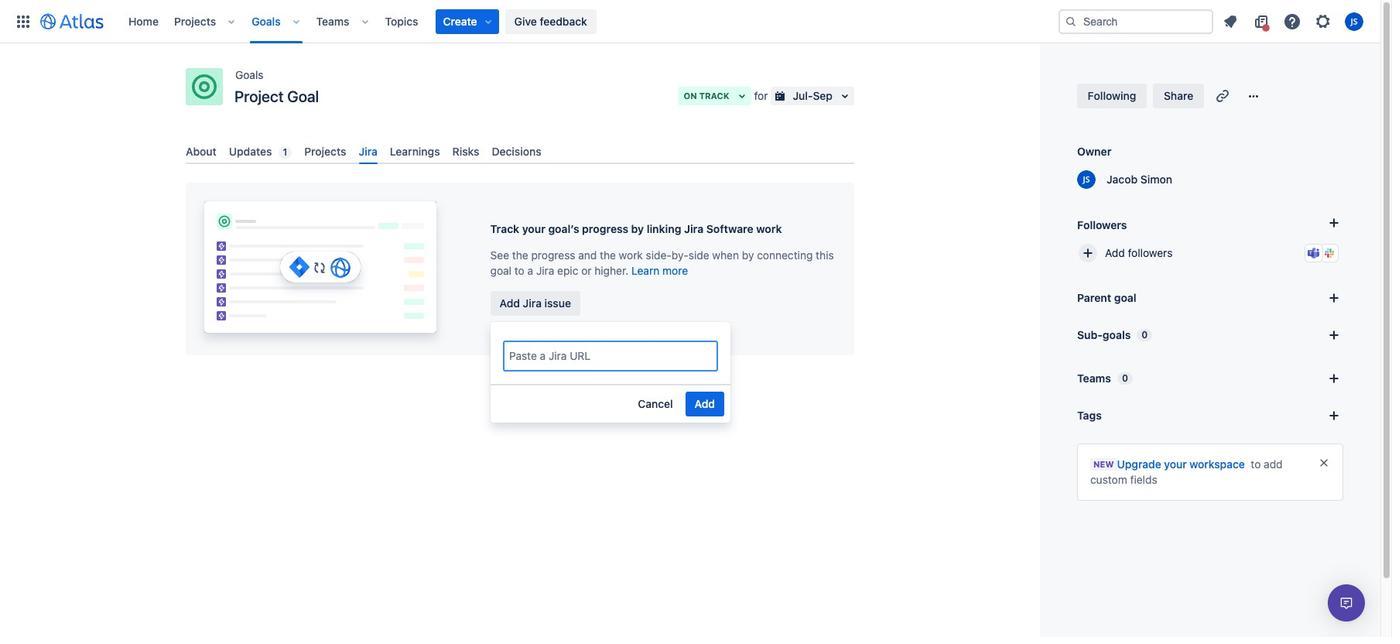 Task type: describe. For each thing, give the bounding box(es) containing it.
jacob simon link
[[1098, 172, 1173, 187]]

switch to... image
[[14, 12, 33, 31]]

jacob simon
[[1107, 173, 1173, 186]]

following
[[1088, 89, 1137, 102]]

add followers button
[[1071, 236, 1350, 270]]

search image
[[1065, 15, 1078, 27]]

linking
[[647, 222, 682, 235]]

tab list containing about
[[180, 139, 861, 164]]

jira inside popup button
[[523, 296, 542, 309]]

projects inside top element
[[174, 14, 216, 27]]

goals project goal
[[235, 68, 319, 105]]

followers
[[1078, 218, 1127, 231]]

learn
[[632, 264, 660, 277]]

parent
[[1078, 291, 1112, 304]]

give feedback button
[[505, 9, 597, 34]]

decisions
[[492, 145, 542, 158]]

settings image
[[1314, 12, 1333, 31]]

notifications image
[[1222, 12, 1240, 31]]

learnings
[[390, 145, 440, 158]]

project
[[235, 87, 284, 105]]

share
[[1164, 89, 1194, 102]]

create button
[[435, 9, 499, 34]]

on
[[684, 91, 697, 101]]

1 vertical spatial goal
[[1115, 291, 1137, 304]]

followers
[[1128, 246, 1173, 259]]

give feedback
[[514, 14, 587, 27]]

on track button
[[678, 87, 751, 105]]

Paste a Jira URL field
[[505, 342, 717, 370]]

or
[[582, 264, 592, 277]]

progress inside the "see the progress and the work side-by-side when by connecting this goal to a jira epic or higher."
[[531, 248, 576, 261]]

1 vertical spatial goals link
[[235, 66, 264, 84]]

add
[[1264, 458, 1283, 471]]

add button
[[686, 392, 725, 416]]

goals
[[1103, 328, 1131, 341]]

fields
[[1131, 473, 1158, 486]]

this
[[816, 248, 834, 261]]

add team image
[[1325, 369, 1344, 388]]

simon
[[1141, 173, 1173, 186]]

sub-
[[1078, 328, 1103, 341]]

jul-sep
[[793, 89, 833, 102]]

for
[[754, 89, 768, 102]]

jacob
[[1107, 173, 1138, 186]]

Search field
[[1059, 9, 1214, 34]]

1 horizontal spatial teams
[[1078, 372, 1112, 385]]

and
[[578, 248, 597, 261]]

1 horizontal spatial projects
[[304, 145, 346, 158]]

updates
[[229, 145, 272, 158]]

projects link
[[170, 9, 221, 34]]

software
[[707, 222, 754, 235]]

feedback
[[540, 14, 587, 27]]

account image
[[1345, 12, 1364, 31]]

add jira issue
[[500, 296, 571, 309]]

1 horizontal spatial progress
[[582, 222, 629, 235]]

0 vertical spatial goals link
[[247, 9, 285, 34]]

by inside the "see the progress and the work side-by-side when by connecting this goal to a jira epic or higher."
[[742, 248, 754, 261]]

parent goal
[[1078, 291, 1137, 304]]

custom
[[1091, 473, 1128, 486]]

see the progress and the work side-by-side when by connecting this goal to a jira epic or higher.
[[490, 248, 834, 277]]

jira left learnings
[[359, 145, 378, 158]]

goals for goals project goal
[[235, 68, 264, 81]]

jira up "side"
[[684, 222, 704, 235]]

following button
[[1078, 84, 1147, 108]]

new upgrade your workspace
[[1094, 458, 1245, 471]]

add tag image
[[1325, 406, 1344, 425]]

0 for teams
[[1122, 372, 1129, 384]]

track
[[490, 222, 520, 235]]

to add custom fields
[[1091, 458, 1283, 486]]

upgrade
[[1118, 458, 1162, 471]]

create
[[443, 14, 477, 27]]

issue
[[545, 296, 571, 309]]

1 vertical spatial your
[[1165, 458, 1187, 471]]

msteams logo showing  channels are connected to this goal image
[[1308, 247, 1321, 259]]

higher.
[[595, 264, 629, 277]]

share button
[[1153, 84, 1205, 108]]

owner
[[1078, 145, 1112, 158]]



Task type: locate. For each thing, give the bounding box(es) containing it.
sub-goals
[[1078, 328, 1131, 341]]

1 horizontal spatial your
[[1165, 458, 1187, 471]]

0 horizontal spatial progress
[[531, 248, 576, 261]]

add inside popup button
[[500, 296, 520, 309]]

add jira issue button
[[490, 291, 581, 316]]

0 horizontal spatial by
[[631, 222, 644, 235]]

1 vertical spatial projects
[[304, 145, 346, 158]]

jira right a
[[536, 264, 555, 277]]

jul-sep button
[[771, 87, 855, 105]]

goal right parent on the right top of the page
[[1115, 291, 1137, 304]]

0 horizontal spatial projects
[[174, 14, 216, 27]]

add follower image
[[1079, 244, 1098, 262]]

add followers
[[1105, 246, 1173, 259]]

home link
[[124, 9, 163, 34]]

open intercom messenger image
[[1338, 594, 1356, 612]]

your right upgrade
[[1165, 458, 1187, 471]]

track
[[700, 91, 730, 101]]

0 vertical spatial work
[[757, 222, 782, 235]]

1
[[283, 146, 287, 158]]

0 vertical spatial goals
[[252, 14, 281, 27]]

add right add follower image
[[1105, 246, 1125, 259]]

goals link up goals project goal
[[247, 9, 285, 34]]

the up the higher.
[[600, 248, 616, 261]]

goal down see
[[490, 264, 512, 277]]

to
[[515, 264, 525, 277], [1251, 458, 1261, 471]]

work up 'connecting'
[[757, 222, 782, 235]]

slack logo showing nan channels are connected to this goal image
[[1324, 247, 1336, 259]]

more
[[663, 264, 688, 277]]

to left add
[[1251, 458, 1261, 471]]

side
[[689, 248, 710, 261]]

jira left issue
[[523, 296, 542, 309]]

a
[[528, 264, 534, 277]]

progress up the and
[[582, 222, 629, 235]]

goal
[[287, 87, 319, 105]]

jira tab panel
[[180, 164, 861, 355]]

1 horizontal spatial add
[[695, 397, 715, 410]]

close banner image
[[1318, 457, 1331, 469]]

work up learn
[[619, 248, 643, 261]]

0 horizontal spatial your
[[522, 222, 546, 235]]

more icon image
[[1245, 87, 1264, 105]]

on track
[[684, 91, 730, 101]]

1 vertical spatial 0
[[1122, 372, 1129, 384]]

connecting
[[757, 248, 813, 261]]

add
[[1105, 246, 1125, 259], [500, 296, 520, 309], [695, 397, 715, 410]]

track your goal's progress by linking jira software work
[[490, 222, 782, 235]]

side-
[[646, 248, 672, 261]]

cancel
[[638, 397, 673, 410]]

0 horizontal spatial the
[[512, 248, 529, 261]]

0 horizontal spatial add
[[500, 296, 520, 309]]

workspace
[[1190, 458, 1245, 471]]

goal inside the "see the progress and the work side-by-side when by connecting this goal to a jira epic or higher."
[[490, 264, 512, 277]]

1 horizontal spatial 0
[[1142, 329, 1148, 341]]

see
[[490, 248, 509, 261]]

0 for sub-goals
[[1142, 329, 1148, 341]]

tags
[[1078, 409, 1102, 422]]

0 vertical spatial 0
[[1142, 329, 1148, 341]]

add for add jira issue
[[500, 296, 520, 309]]

by
[[631, 222, 644, 235], [742, 248, 754, 261]]

1 vertical spatial by
[[742, 248, 754, 261]]

0
[[1142, 329, 1148, 341], [1122, 372, 1129, 384]]

add left issue
[[500, 296, 520, 309]]

teams up tags
[[1078, 372, 1112, 385]]

teams left topics
[[316, 14, 350, 27]]

0 horizontal spatial 0
[[1122, 372, 1129, 384]]

2 horizontal spatial add
[[1105, 246, 1125, 259]]

cancel button
[[629, 392, 682, 416]]

goal
[[490, 264, 512, 277], [1115, 291, 1137, 304]]

sep
[[813, 89, 833, 102]]

projects
[[174, 14, 216, 27], [304, 145, 346, 158]]

the up a
[[512, 248, 529, 261]]

progress
[[582, 222, 629, 235], [531, 248, 576, 261]]

1 horizontal spatial the
[[600, 248, 616, 261]]

tab list
[[180, 139, 861, 164]]

goals link
[[247, 9, 285, 34], [235, 66, 264, 84]]

goal's
[[548, 222, 579, 235]]

goals inside goals project goal
[[235, 68, 264, 81]]

to inside the "see the progress and the work side-by-side when by connecting this goal to a jira epic or higher."
[[515, 264, 525, 277]]

learn more link
[[632, 264, 688, 277]]

to left a
[[515, 264, 525, 277]]

0 vertical spatial teams
[[316, 14, 350, 27]]

top element
[[9, 0, 1059, 43]]

work inside the "see the progress and the work side-by-side when by connecting this goal to a jira epic or higher."
[[619, 248, 643, 261]]

0 vertical spatial to
[[515, 264, 525, 277]]

0 vertical spatial add
[[1105, 246, 1125, 259]]

1 the from the left
[[512, 248, 529, 261]]

projects right "1"
[[304, 145, 346, 158]]

give
[[514, 14, 537, 27]]

2 the from the left
[[600, 248, 616, 261]]

teams inside top element
[[316, 14, 350, 27]]

epic
[[558, 264, 579, 277]]

jul-
[[793, 89, 813, 102]]

1 vertical spatial progress
[[531, 248, 576, 261]]

teams link
[[312, 9, 354, 34]]

teams
[[316, 14, 350, 27], [1078, 372, 1112, 385]]

learn more
[[632, 264, 688, 277]]

banner containing home
[[0, 0, 1381, 43]]

progress up epic at top left
[[531, 248, 576, 261]]

0 horizontal spatial teams
[[316, 14, 350, 27]]

your
[[522, 222, 546, 235], [1165, 458, 1187, 471]]

0 horizontal spatial work
[[619, 248, 643, 261]]

0 right "goals"
[[1142, 329, 1148, 341]]

your right track
[[522, 222, 546, 235]]

jira
[[359, 145, 378, 158], [684, 222, 704, 235], [536, 264, 555, 277], [523, 296, 542, 309]]

0 horizontal spatial to
[[515, 264, 525, 277]]

0 vertical spatial progress
[[582, 222, 629, 235]]

0 vertical spatial by
[[631, 222, 644, 235]]

0 down "goals"
[[1122, 372, 1129, 384]]

0 vertical spatial goal
[[490, 264, 512, 277]]

home
[[129, 14, 159, 27]]

help image
[[1284, 12, 1302, 31]]

about
[[186, 145, 217, 158]]

jacob simon button
[[1078, 170, 1173, 189]]

add a follower image
[[1325, 214, 1344, 232]]

goals
[[252, 14, 281, 27], [235, 68, 264, 81]]

add for add followers
[[1105, 246, 1125, 259]]

topics link
[[381, 9, 423, 34]]

goal icon image
[[192, 74, 217, 99]]

0 vertical spatial projects
[[174, 14, 216, 27]]

to inside to add custom fields
[[1251, 458, 1261, 471]]

1 horizontal spatial by
[[742, 248, 754, 261]]

by left linking
[[631, 222, 644, 235]]

new
[[1094, 459, 1114, 469]]

add right cancel
[[695, 397, 715, 410]]

1 horizontal spatial goal
[[1115, 291, 1137, 304]]

goals up goals project goal
[[252, 14, 281, 27]]

goals inside top element
[[252, 14, 281, 27]]

when
[[713, 248, 739, 261]]

2 vertical spatial add
[[695, 397, 715, 410]]

by-
[[672, 248, 689, 261]]

risks
[[453, 145, 480, 158]]

0 horizontal spatial goal
[[490, 264, 512, 277]]

the
[[512, 248, 529, 261], [600, 248, 616, 261]]

work
[[757, 222, 782, 235], [619, 248, 643, 261]]

banner
[[0, 0, 1381, 43]]

by right the when
[[742, 248, 754, 261]]

1 vertical spatial to
[[1251, 458, 1261, 471]]

1 vertical spatial add
[[500, 296, 520, 309]]

1 horizontal spatial work
[[757, 222, 782, 235]]

topics
[[385, 14, 418, 27]]

your inside jira tab panel
[[522, 222, 546, 235]]

1 vertical spatial goals
[[235, 68, 264, 81]]

1 vertical spatial work
[[619, 248, 643, 261]]

projects right home
[[174, 14, 216, 27]]

1 horizontal spatial to
[[1251, 458, 1261, 471]]

1 vertical spatial teams
[[1078, 372, 1112, 385]]

jira inside the "see the progress and the work side-by-side when by connecting this goal to a jira epic or higher."
[[536, 264, 555, 277]]

0 vertical spatial your
[[522, 222, 546, 235]]

goals up project
[[235, 68, 264, 81]]

goals for goals
[[252, 14, 281, 27]]

goals link up project
[[235, 66, 264, 84]]



Task type: vqa. For each thing, say whether or not it's contained in the screenshot.
the together
no



